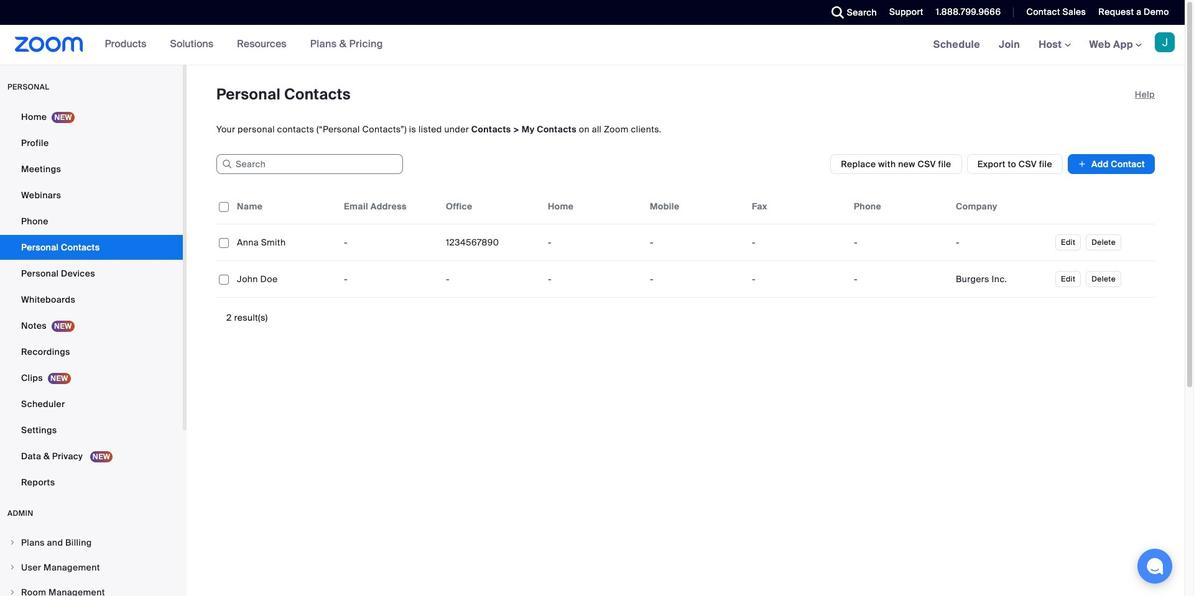 Task type: vqa. For each thing, say whether or not it's contained in the screenshot.
menu item
yes



Task type: locate. For each thing, give the bounding box(es) containing it.
product information navigation
[[83, 25, 393, 65]]

application
[[217, 189, 1165, 307]]

0 vertical spatial menu item
[[0, 531, 183, 555]]

1 menu item from the top
[[0, 531, 183, 555]]

personal menu menu
[[0, 105, 183, 497]]

0 vertical spatial right image
[[9, 540, 16, 547]]

2 vertical spatial menu item
[[0, 581, 183, 597]]

admin menu menu
[[0, 531, 183, 597]]

1 vertical spatial right image
[[9, 564, 16, 572]]

menu item
[[0, 531, 183, 555], [0, 556, 183, 580], [0, 581, 183, 597]]

2 menu item from the top
[[0, 556, 183, 580]]

1 vertical spatial menu item
[[0, 556, 183, 580]]

2 vertical spatial right image
[[9, 589, 16, 597]]

3 right image from the top
[[9, 589, 16, 597]]

profile picture image
[[1156, 32, 1176, 52]]

banner
[[0, 25, 1185, 65]]

right image
[[9, 540, 16, 547], [9, 564, 16, 572], [9, 589, 16, 597]]

cell
[[849, 230, 951, 255], [951, 230, 1054, 255], [849, 267, 951, 292], [951, 267, 1054, 292]]



Task type: describe. For each thing, give the bounding box(es) containing it.
3 menu item from the top
[[0, 581, 183, 597]]

add image
[[1078, 158, 1087, 171]]

2 right image from the top
[[9, 564, 16, 572]]

Search Contacts Input text field
[[217, 154, 403, 174]]

1 right image from the top
[[9, 540, 16, 547]]

open chat image
[[1147, 558, 1164, 576]]

zoom logo image
[[15, 37, 83, 52]]

meetings navigation
[[925, 25, 1185, 65]]



